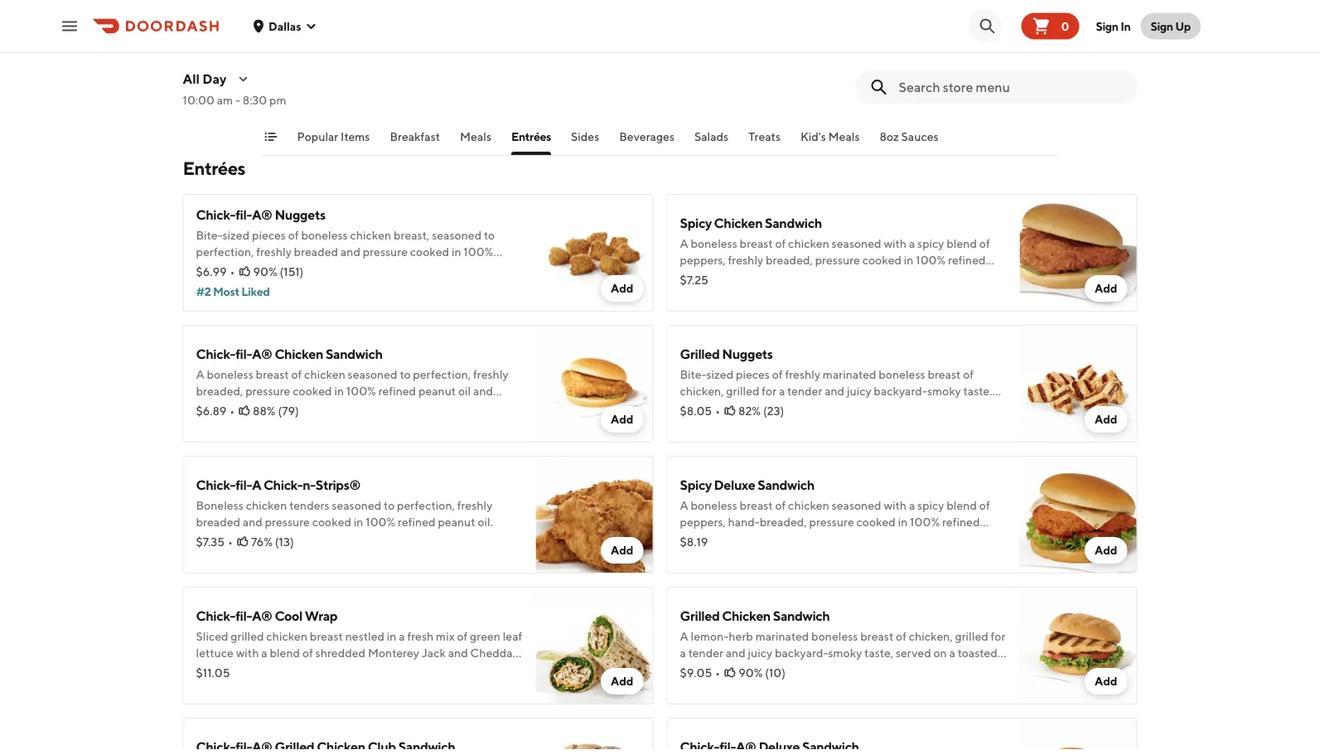 Task type: vqa. For each thing, say whether or not it's contained in the screenshot.
BITE-
yes



Task type: locate. For each thing, give the bounding box(es) containing it.
1 horizontal spatial well
[[979, 663, 1001, 676]]

1 vertical spatial buttered
[[303, 401, 350, 414]]

flat
[[406, 663, 424, 676]]

0 vertical spatial available
[[294, 262, 342, 275]]

$8.05 •
[[680, 404, 720, 418]]

grilled inside grilled chicken sandwich a lemon-herb marinated boneless breast of chicken, grilled for a tender and juicy backyard-smoky taste, served on a toasted multigrain bun with green leaf lettuce and tomato. pairs well with honey roasted bbq sauce.
[[955, 630, 989, 643]]

pieces inside grilled nuggets bite-sized pieces of freshly marinated boneless breast of chicken, grilled for a tender and juicy backyard-smoky taste. available with guest's choice of dipping sauce.
[[736, 368, 770, 381]]

(79)
[[278, 404, 299, 418]]

1 vertical spatial oil
[[458, 384, 471, 398]]

1 wrap from the top
[[305, 13, 337, 29]]

view menu button
[[604, 707, 717, 740]]

a® up 88%
[[252, 346, 272, 362]]

well down toasted in the right bottom of the page
[[979, 663, 1001, 676]]

chicken, up $8.05 • at the bottom
[[680, 384, 724, 398]]

add button for spicy chicken sandwich
[[1085, 275, 1128, 302]]

taste.
[[964, 384, 993, 398]]

0 horizontal spatial well
[[253, 679, 275, 693]]

grilled for grilled chicken sandwich
[[680, 608, 720, 624]]

pairs down toasted in the right bottom of the page
[[951, 663, 977, 676]]

0 horizontal spatial toasted,
[[258, 401, 301, 414]]

lettuce inside grilled chicken sandwich a lemon-herb marinated boneless breast of chicken, grilled for a tender and juicy backyard-smoky taste, served on a toasted multigrain bun with green leaf lettuce and tomato. pairs well with honey roasted bbq sauce.
[[846, 663, 884, 676]]

with inside chick-fil-a® chicken sandwich a boneless breast of chicken seasoned to perfection, freshly breaded, pressure cooked in 100% refined peanut oil and served on a toasted, buttered bun with dill pickle chips. also available on a multigrain bun.
[[375, 401, 398, 414]]

sandwich for spicy chicken sandwich a boneless breast of chicken seasoned with a spicy blend of peppers, freshly breaded, pressure cooked in 100% refined peanut oil and served on a toasted, buttered bun with dill pickle chips. also available on a multigrain bun.
[[765, 215, 822, 231]]

and inside chick-fil-a® cool wrap sliced grilled chicken breast nestled in a fresh mix of green leaf lettuce with a blend of shredded monterey jack and cheddar cheeses, tightly rolled in a flaxseed flour flat bread. made fresh daily. pairs well with avocado lime ranch dressing.
[[448, 646, 468, 660]]

1 vertical spatial breaded
[[196, 515, 240, 529]]

0 vertical spatial marinated
[[823, 368, 877, 381]]

served up tomato.
[[896, 646, 931, 660]]

1 horizontal spatial pieces
[[736, 368, 770, 381]]

pieces up 90% (151)
[[252, 228, 286, 242]]

grilled up lemon-
[[680, 608, 720, 624]]

0 vertical spatial also
[[747, 286, 770, 300]]

#2 most liked
[[196, 285, 270, 298]]

lettuce down the taste,
[[846, 663, 884, 676]]

wrap left meal
[[305, 13, 337, 29]]

2 a® from the top
[[252, 346, 272, 362]]

with inside chick-fil-a® nuggets bite-sized pieces of boneless chicken breast, seasoned to perfection, freshly breaded and pressure cooked in 100% refined peanut oil. available with choice of dipping sauce.
[[345, 262, 368, 275]]

bun down spicy
[[913, 270, 934, 284]]

chick- up $6.89 •
[[196, 346, 236, 362]]

pairs down cheeses,
[[225, 679, 251, 693]]

spicy up peppers,
[[680, 215, 712, 231]]

0 vertical spatial pairs
[[951, 663, 977, 676]]

fresh down cheddar
[[495, 663, 521, 676]]

entrées left sides
[[511, 130, 551, 143]]

0 horizontal spatial juicy
[[748, 646, 773, 660]]

wrap inside chick-fil-a® cool wrap sliced grilled chicken breast nestled in a fresh mix of green leaf lettuce with a blend of shredded monterey jack and cheddar cheeses, tightly rolled in a flaxseed flour flat bread. made fresh daily. pairs well with avocado lime ranch dressing.
[[305, 608, 338, 624]]

rolled
[[280, 663, 311, 676]]

grilled nuggets bite-sized pieces of freshly marinated boneless breast of chicken, grilled for a tender and juicy backyard-smoky taste. available with guest's choice of dipping sauce.
[[680, 346, 993, 414]]

toasted, inside spicy chicken sandwich a boneless breast of chicken seasoned with a spicy blend of peppers, freshly breaded, pressure cooked in 100% refined peanut oil and served on a toasted, buttered bun with dill pickle chips. also available on a multigrain bun.
[[819, 270, 862, 284]]

buttered inside spicy chicken sandwich a boneless breast of chicken seasoned with a spicy blend of peppers, freshly breaded, pressure cooked in 100% refined peanut oil and served on a toasted, buttered bun with dill pickle chips. also available on a multigrain bun.
[[864, 270, 911, 284]]

chick- inside chick-fil-a® cool wrap sliced grilled chicken breast nestled in a fresh mix of green leaf lettuce with a blend of shredded monterey jack and cheddar cheeses, tightly rolled in a flaxseed flour flat bread. made fresh daily. pairs well with avocado lime ranch dressing.
[[196, 608, 236, 624]]

leaf
[[503, 630, 523, 643]]

chicken, up tomato.
[[909, 630, 953, 643]]

$6.89 •
[[196, 404, 235, 418]]

1 vertical spatial chips.
[[452, 401, 483, 414]]

1 horizontal spatial backyard-
[[874, 384, 928, 398]]

0 vertical spatial a®
[[252, 207, 272, 223]]

smoky left taste. at right
[[928, 384, 961, 398]]

1 spicy from the top
[[680, 215, 712, 231]]

made
[[462, 663, 493, 676]]

1 sign from the left
[[1096, 19, 1119, 33]]

peanut
[[236, 262, 274, 275], [680, 270, 718, 284], [419, 384, 456, 398], [438, 515, 476, 529]]

chick- up boneless
[[196, 477, 236, 493]]

sandwich inside spicy chicken sandwich a boneless breast of chicken seasoned with a spicy blend of peppers, freshly breaded, pressure cooked in 100% refined peanut oil and served on a toasted, buttered bun with dill pickle chips. also available on a multigrain bun.
[[765, 215, 822, 231]]

chicken up herb
[[722, 608, 771, 624]]

breaded,
[[766, 253, 813, 267], [196, 384, 243, 398]]

2 horizontal spatial served
[[896, 646, 931, 660]]

nuggets inside grilled nuggets bite-sized pieces of freshly marinated boneless breast of chicken, grilled for a tender and juicy backyard-smoky taste. available with guest's choice of dipping sauce.
[[722, 346, 773, 362]]

lettuce down sliced at the left of page
[[196, 646, 234, 660]]

90% (151)
[[253, 265, 304, 279]]

1 horizontal spatial grilled
[[726, 384, 760, 398]]

herb
[[729, 630, 753, 643]]

chicken for grilled
[[722, 608, 771, 624]]

1 horizontal spatial pairs
[[951, 663, 977, 676]]

pairs inside grilled chicken sandwich a lemon-herb marinated boneless breast of chicken, grilled for a tender and juicy backyard-smoky taste, served on a toasted multigrain bun with green leaf lettuce and tomato. pairs well with honey roasted bbq sauce.
[[951, 663, 977, 676]]

oil.
[[276, 262, 291, 275], [478, 515, 493, 529]]

1 horizontal spatial breaded,
[[766, 253, 813, 267]]

0 horizontal spatial entrées
[[183, 158, 245, 179]]

1 a® from the top
[[252, 207, 272, 223]]

0 vertical spatial grilled
[[680, 346, 720, 362]]

0 horizontal spatial chips.
[[452, 401, 483, 414]]

wrap right cool
[[305, 608, 338, 624]]

a® inside chick-fil-a® nuggets bite-sized pieces of boneless chicken breast, seasoned to perfection, freshly breaded and pressure cooked in 100% refined peanut oil. available with choice of dipping sauce.
[[252, 207, 272, 223]]

1 vertical spatial dill
[[400, 401, 416, 414]]

beverages
[[619, 130, 675, 143]]

am
[[217, 93, 233, 107]]

bite- up the $6.99
[[196, 228, 223, 242]]

a up $6.89
[[196, 368, 205, 381]]

0 horizontal spatial bite-
[[196, 228, 223, 242]]

90% up liked
[[253, 265, 278, 279]]

tightly
[[244, 663, 278, 676]]

0 vertical spatial served
[[757, 270, 793, 284]]

1 vertical spatial sized
[[707, 368, 734, 381]]

bun
[[913, 270, 934, 284], [352, 401, 372, 414], [737, 663, 758, 676]]

0 vertical spatial pickle
[[680, 286, 712, 300]]

cooked
[[410, 245, 449, 259], [863, 253, 902, 267], [293, 384, 332, 398], [312, 515, 352, 529]]

1 vertical spatial available
[[196, 417, 243, 431]]

tenders
[[289, 499, 330, 512]]

0 horizontal spatial tender
[[689, 646, 724, 660]]

1 horizontal spatial juicy
[[847, 384, 872, 398]]

fresh
[[407, 630, 434, 643], [495, 663, 521, 676]]

dipping
[[420, 262, 461, 275], [846, 401, 887, 414]]

add for spicy deluxe sandwich
[[1095, 543, 1118, 557]]

2 meals from the left
[[829, 130, 860, 143]]

• for chick-fil-a® chicken sandwich
[[230, 404, 235, 418]]

in inside chick-fil-a chick-n-strips® boneless chicken tenders seasoned to perfection, freshly breaded and pressure cooked in 100% refined peanut oil.
[[354, 515, 363, 529]]

1 horizontal spatial toasted,
[[819, 270, 862, 284]]

0 vertical spatial dill
[[961, 270, 977, 284]]

0 horizontal spatial sized
[[223, 228, 250, 242]]

0 vertical spatial multigrain
[[846, 286, 899, 300]]

smoky inside grilled chicken sandwich a lemon-herb marinated boneless breast of chicken, grilled for a tender and juicy backyard-smoky taste, served on a toasted multigrain bun with green leaf lettuce and tomato. pairs well with honey roasted bbq sauce.
[[829, 646, 862, 660]]

0 horizontal spatial pairs
[[225, 679, 251, 693]]

grilled inside grilled chicken sandwich a lemon-herb marinated boneless breast of chicken, grilled for a tender and juicy backyard-smoky taste, served on a toasted multigrain bun with green leaf lettuce and tomato. pairs well with honey roasted bbq sauce.
[[680, 608, 720, 624]]

grilled inside grilled nuggets bite-sized pieces of freshly marinated boneless breast of chicken, grilled for a tender and juicy backyard-smoky taste. available with guest's choice of dipping sauce.
[[726, 384, 760, 398]]

1 vertical spatial toasted,
[[258, 401, 301, 414]]

view
[[637, 716, 668, 732]]

1 vertical spatial spicy
[[680, 477, 712, 493]]

0 horizontal spatial blend
[[270, 646, 300, 660]]

0 vertical spatial dipping
[[420, 262, 461, 275]]

served right $7.25
[[757, 270, 793, 284]]

bite- up $8.05 at the right bottom
[[680, 368, 707, 381]]

bun right (79)
[[352, 401, 372, 414]]

choice
[[370, 262, 405, 275], [796, 401, 831, 414]]

blend up rolled
[[270, 646, 300, 660]]

bun. inside spicy chicken sandwich a boneless breast of chicken seasoned with a spicy blend of peppers, freshly breaded, pressure cooked in 100% refined peanut oil and served on a toasted, buttered bun with dill pickle chips. also available on a multigrain bun.
[[902, 286, 925, 300]]

a®
[[252, 207, 272, 223], [252, 346, 272, 362], [252, 608, 272, 624]]

grilled right sliced at the left of page
[[231, 630, 264, 643]]

and inside grilled nuggets bite-sized pieces of freshly marinated boneless breast of chicken, grilled for a tender and juicy backyard-smoky taste. available with guest's choice of dipping sauce.
[[825, 384, 845, 398]]

0 horizontal spatial to
[[384, 499, 395, 512]]

0 vertical spatial well
[[979, 663, 1001, 676]]

freshly
[[256, 245, 292, 259], [728, 253, 764, 267], [473, 368, 509, 381], [785, 368, 821, 381], [457, 499, 493, 512]]

all day
[[183, 71, 227, 87]]

$7.35
[[196, 535, 225, 549]]

wrap
[[305, 13, 337, 29], [305, 608, 338, 624]]

1 horizontal spatial chicken,
[[909, 630, 953, 643]]

a left n-
[[252, 477, 261, 493]]

2 horizontal spatial sauce.
[[889, 401, 922, 414]]

2 vertical spatial a®
[[252, 608, 272, 624]]

sandwich inside grilled chicken sandwich a lemon-herb marinated boneless breast of chicken, grilled for a tender and juicy backyard-smoky taste, served on a toasted multigrain bun with green leaf lettuce and tomato. pairs well with honey roasted bbq sauce.
[[773, 608, 830, 624]]

1 horizontal spatial served
[[757, 270, 793, 284]]

1 vertical spatial bun.
[[325, 417, 348, 431]]

grilled up toasted in the right bottom of the page
[[955, 630, 989, 643]]

grilled nuggets image
[[1020, 325, 1138, 443]]

bite- inside chick-fil-a® nuggets bite-sized pieces of boneless chicken breast, seasoned to perfection, freshly breaded and pressure cooked in 100% refined peanut oil. available with choice of dipping sauce.
[[196, 228, 223, 242]]

2 wrap from the top
[[305, 608, 338, 624]]

3 fil- from the top
[[236, 477, 252, 493]]

fil- for nuggets
[[236, 207, 252, 223]]

multigrain inside spicy chicken sandwich a boneless breast of chicken seasoned with a spicy blend of peppers, freshly breaded, pressure cooked in 100% refined peanut oil and served on a toasted, buttered bun with dill pickle chips. also available on a multigrain bun.
[[846, 286, 899, 300]]

perfection,
[[196, 245, 254, 259], [413, 368, 471, 381], [397, 499, 455, 512]]

1 vertical spatial oil.
[[478, 515, 493, 529]]

jack
[[422, 646, 446, 660]]

0 vertical spatial spicy
[[680, 215, 712, 231]]

0 vertical spatial entrées
[[511, 130, 551, 143]]

kid's
[[801, 130, 826, 143]]

breakfast
[[390, 130, 440, 143]]

• right the '$9.05'
[[716, 666, 721, 680]]

0 horizontal spatial choice
[[370, 262, 405, 275]]

multigrain
[[846, 286, 899, 300], [269, 417, 323, 431]]

fil- inside chick-fil-a chick-n-strips® boneless chicken tenders seasoned to perfection, freshly breaded and pressure cooked in 100% refined peanut oil.
[[236, 477, 252, 493]]

with inside grilled nuggets bite-sized pieces of freshly marinated boneless breast of chicken, grilled for a tender and juicy backyard-smoky taste. available with guest's choice of dipping sauce.
[[731, 401, 754, 414]]

1 horizontal spatial multigrain
[[846, 286, 899, 300]]

breaded inside chick-fil-a® nuggets bite-sized pieces of boneless chicken breast, seasoned to perfection, freshly breaded and pressure cooked in 100% refined peanut oil. available with choice of dipping sauce.
[[294, 245, 338, 259]]

2 grilled from the top
[[680, 608, 720, 624]]

1 fil- from the top
[[236, 207, 252, 223]]

1 vertical spatial chicken,
[[909, 630, 953, 643]]

1 horizontal spatial bun
[[737, 663, 758, 676]]

marinated inside grilled nuggets bite-sized pieces of freshly marinated boneless breast of chicken, grilled for a tender and juicy backyard-smoky taste. available with guest's choice of dipping sauce.
[[823, 368, 877, 381]]

breast inside chick-fil-a® chicken sandwich a boneless breast of chicken seasoned to perfection, freshly breaded, pressure cooked in 100% refined peanut oil and served on a toasted, buttered bun with dill pickle chips. also available on a multigrain bun.
[[256, 368, 289, 381]]

veggie
[[261, 13, 302, 29]]

to inside chick-fil-a® nuggets bite-sized pieces of boneless chicken breast, seasoned to perfection, freshly breaded and pressure cooked in 100% refined peanut oil. available with choice of dipping sauce.
[[484, 228, 495, 242]]

2 vertical spatial bun
[[737, 663, 758, 676]]

0 vertical spatial wrap
[[305, 13, 337, 29]]

sign left up
[[1151, 19, 1174, 33]]

0 horizontal spatial pickle
[[418, 401, 450, 414]]

nestled
[[345, 630, 385, 643]]

pieces inside chick-fil-a® nuggets bite-sized pieces of boneless chicken breast, seasoned to perfection, freshly breaded and pressure cooked in 100% refined peanut oil. available with choice of dipping sauce.
[[252, 228, 286, 242]]

0 horizontal spatial backyard-
[[775, 646, 829, 660]]

2 sign from the left
[[1151, 19, 1174, 33]]

served
[[757, 270, 793, 284], [196, 401, 232, 414], [896, 646, 931, 660]]

served left 88%
[[196, 401, 232, 414]]

chicken up peppers,
[[714, 215, 763, 231]]

tender up guest's
[[788, 384, 823, 398]]

chick-
[[196, 207, 236, 223], [196, 346, 236, 362], [196, 477, 236, 493], [264, 477, 303, 493], [196, 608, 236, 624]]

nuggets
[[275, 207, 326, 223], [722, 346, 773, 362]]

1 vertical spatial grilled
[[680, 608, 720, 624]]

0 horizontal spatial lettuce
[[196, 646, 234, 660]]

on
[[795, 270, 808, 284], [821, 286, 835, 300], [234, 401, 247, 414], [245, 417, 259, 431], [934, 646, 947, 660]]

sign for sign up
[[1151, 19, 1174, 33]]

1 horizontal spatial for
[[991, 630, 1006, 643]]

a® left cool
[[252, 608, 272, 624]]

0 horizontal spatial breaded,
[[196, 384, 243, 398]]

available
[[294, 262, 342, 275], [680, 401, 729, 414]]

served inside grilled chicken sandwich a lemon-herb marinated boneless breast of chicken, grilled for a tender and juicy backyard-smoky taste, served on a toasted multigrain bun with green leaf lettuce and tomato. pairs well with honey roasted bbq sauce.
[[896, 646, 931, 660]]

day
[[202, 71, 227, 87]]

green
[[785, 663, 818, 676]]

spicy for spicy chicken sandwich a boneless breast of chicken seasoned with a spicy blend of peppers, freshly breaded, pressure cooked in 100% refined peanut oil and served on a toasted, buttered bun with dill pickle chips. also available on a multigrain bun.
[[680, 215, 712, 231]]

add for spicy chicken sandwich
[[1095, 281, 1118, 295]]

1 vertical spatial breaded,
[[196, 384, 243, 398]]

spicy deluxe sandwich image
[[1020, 456, 1138, 574]]

add for chick-fil-a® cool wrap
[[611, 674, 634, 688]]

southwest veggie wrap meal
[[196, 13, 369, 29]]

2 horizontal spatial bun
[[913, 270, 934, 284]]

nuggets up 82%
[[722, 346, 773, 362]]

seasoned inside chick-fil-a chick-n-strips® boneless chicken tenders seasoned to perfection, freshly breaded and pressure cooked in 100% refined peanut oil.
[[332, 499, 382, 512]]

1 horizontal spatial fresh
[[495, 663, 521, 676]]

in inside spicy chicken sandwich a boneless breast of chicken seasoned with a spicy blend of peppers, freshly breaded, pressure cooked in 100% refined peanut oil and served on a toasted, buttered bun with dill pickle chips. also available on a multigrain bun.
[[904, 253, 914, 267]]

chick-fil-a® chicken sandwich image
[[536, 325, 654, 443]]

a left lemon-
[[680, 630, 689, 643]]

meals inside button
[[829, 130, 860, 143]]

bun. right (79)
[[325, 417, 348, 431]]

0 horizontal spatial multigrain
[[269, 417, 323, 431]]

1 horizontal spatial breaded
[[294, 245, 338, 259]]

choice right guest's
[[796, 401, 831, 414]]

0 vertical spatial chicken,
[[680, 384, 724, 398]]

chick-fil-a® deluxe sandwich image
[[1020, 718, 1138, 750]]

chips.
[[714, 286, 745, 300], [452, 401, 483, 414]]

oil. inside chick-fil-a® nuggets bite-sized pieces of boneless chicken breast, seasoned to perfection, freshly breaded and pressure cooked in 100% refined peanut oil. available with choice of dipping sauce.
[[276, 262, 291, 275]]

bun. down spicy
[[902, 286, 925, 300]]

fil- inside chick-fil-a® chicken sandwich a boneless breast of chicken seasoned to perfection, freshly breaded, pressure cooked in 100% refined peanut oil and served on a toasted, buttered bun with dill pickle chips. also available on a multigrain bun.
[[236, 346, 252, 362]]

sign
[[1096, 19, 1119, 33], [1151, 19, 1174, 33]]

4 fil- from the top
[[236, 608, 252, 624]]

available inside chick-fil-a® nuggets bite-sized pieces of boneless chicken breast, seasoned to perfection, freshly breaded and pressure cooked in 100% refined peanut oil. available with choice of dipping sauce.
[[294, 262, 342, 275]]

smoky up leaf
[[829, 646, 862, 660]]

chick- inside chick-fil-a® chicken sandwich a boneless breast of chicken seasoned to perfection, freshly breaded, pressure cooked in 100% refined peanut oil and served on a toasted, buttered bun with dill pickle chips. also available on a multigrain bun.
[[196, 346, 236, 362]]

add for chick-fil-a chick-n-strips®
[[611, 543, 634, 557]]

2 spicy from the top
[[680, 477, 712, 493]]

spicy left deluxe
[[680, 477, 712, 493]]

marinated
[[823, 368, 877, 381], [756, 630, 809, 643]]

sized up $8.05 • at the bottom
[[707, 368, 734, 381]]

sign left in on the top
[[1096, 19, 1119, 33]]

2 horizontal spatial to
[[484, 228, 495, 242]]

$6.99 •
[[196, 265, 235, 279]]

sized up $6.99 • at the left top of the page
[[223, 228, 250, 242]]

backyard- inside grilled chicken sandwich a lemon-herb marinated boneless breast of chicken, grilled for a tender and juicy backyard-smoky taste, served on a toasted multigrain bun with green leaf lettuce and tomato. pairs well with honey roasted bbq sauce.
[[775, 646, 829, 660]]

and
[[341, 245, 361, 259], [735, 270, 755, 284], [473, 384, 493, 398], [825, 384, 845, 398], [243, 515, 263, 529], [448, 646, 468, 660], [726, 646, 746, 660], [886, 663, 906, 676]]

1 grilled from the top
[[680, 346, 720, 362]]

0 horizontal spatial buttered
[[303, 401, 350, 414]]

0 vertical spatial available
[[772, 286, 819, 300]]

1 horizontal spatial also
[[747, 286, 770, 300]]

menus image
[[237, 72, 250, 85]]

• right $7.35
[[228, 535, 233, 549]]

breakfast button
[[390, 128, 440, 155]]

(23)
[[763, 404, 784, 418]]

chick-fil-a® cool wrap image
[[536, 587, 654, 705]]

2 vertical spatial perfection,
[[397, 499, 455, 512]]

0 horizontal spatial bun.
[[325, 417, 348, 431]]

breaded up (151)
[[294, 245, 338, 259]]

chick- up $6.99 • at the left top of the page
[[196, 207, 236, 223]]

add
[[611, 281, 634, 295], [1095, 281, 1118, 295], [611, 412, 634, 426], [1095, 412, 1118, 426], [611, 543, 634, 557], [1095, 543, 1118, 557], [611, 674, 634, 688], [1095, 674, 1118, 688]]

fil- down #2 most liked
[[236, 346, 252, 362]]

chicken inside grilled chicken sandwich a lemon-herb marinated boneless breast of chicken, grilled for a tender and juicy backyard-smoky taste, served on a toasted multigrain bun with green leaf lettuce and tomato. pairs well with honey roasted bbq sauce.
[[722, 608, 771, 624]]

honey
[[705, 679, 740, 693]]

add for grilled nuggets
[[1095, 412, 1118, 426]]

1 horizontal spatial to
[[400, 368, 411, 381]]

cool
[[275, 608, 303, 624]]

grilled
[[726, 384, 760, 398], [231, 630, 264, 643], [955, 630, 989, 643]]

fil- inside chick-fil-a® nuggets bite-sized pieces of boneless chicken breast, seasoned to perfection, freshly breaded and pressure cooked in 100% refined peanut oil. available with choice of dipping sauce.
[[236, 207, 252, 223]]

1 vertical spatial bun
[[352, 401, 372, 414]]

90% left (10)
[[739, 666, 763, 680]]

0 horizontal spatial smoky
[[829, 646, 862, 660]]

breast inside spicy chicken sandwich a boneless breast of chicken seasoned with a spicy blend of peppers, freshly breaded, pressure cooked in 100% refined peanut oil and served on a toasted, buttered bun with dill pickle chips. also available on a multigrain bun.
[[740, 237, 773, 250]]

backyard- up green
[[775, 646, 829, 660]]

chicken up (79)
[[275, 346, 323, 362]]

fresh up the jack
[[407, 630, 434, 643]]

served inside spicy chicken sandwich a boneless breast of chicken seasoned with a spicy blend of peppers, freshly breaded, pressure cooked in 100% refined peanut oil and served on a toasted, buttered bun with dill pickle chips. also available on a multigrain bun.
[[757, 270, 793, 284]]

0 horizontal spatial meals
[[460, 130, 492, 143]]

$7.35 •
[[196, 535, 233, 549]]

blend right spicy
[[947, 237, 977, 250]]

sign in link
[[1086, 10, 1141, 43]]

breaded, inside chick-fil-a® chicken sandwich a boneless breast of chicken seasoned to perfection, freshly breaded, pressure cooked in 100% refined peanut oil and served on a toasted, buttered bun with dill pickle chips. also available on a multigrain bun.
[[196, 384, 243, 398]]

0 horizontal spatial sauce.
[[463, 262, 496, 275]]

fil- for cool
[[236, 608, 252, 624]]

0 vertical spatial bite-
[[196, 228, 223, 242]]

refined inside spicy chicken sandwich a boneless breast of chicken seasoned with a spicy blend of peppers, freshly breaded, pressure cooked in 100% refined peanut oil and served on a toasted, buttered bun with dill pickle chips. also available on a multigrain bun.
[[948, 253, 986, 267]]

1 vertical spatial fresh
[[495, 663, 521, 676]]

oil inside spicy chicken sandwich a boneless breast of chicken seasoned with a spicy blend of peppers, freshly breaded, pressure cooked in 100% refined peanut oil and served on a toasted, buttered bun with dill pickle chips. also available on a multigrain bun.
[[720, 270, 733, 284]]

100% inside spicy chicken sandwich a boneless breast of chicken seasoned with a spicy blend of peppers, freshly breaded, pressure cooked in 100% refined peanut oil and served on a toasted, buttered bun with dill pickle chips. also available on a multigrain bun.
[[916, 253, 946, 267]]

1 vertical spatial sauce.
[[889, 401, 922, 414]]

0 vertical spatial backyard-
[[874, 384, 928, 398]]

sandwich for grilled chicken sandwich a lemon-herb marinated boneless breast of chicken, grilled for a tender and juicy backyard-smoky taste, served on a toasted multigrain bun with green leaf lettuce and tomato. pairs well with honey roasted bbq sauce.
[[773, 608, 830, 624]]

dipping inside chick-fil-a® nuggets bite-sized pieces of boneless chicken breast, seasoned to perfection, freshly breaded and pressure cooked in 100% refined peanut oil. available with choice of dipping sauce.
[[420, 262, 461, 275]]

breaded down boneless
[[196, 515, 240, 529]]

sides
[[571, 130, 600, 143]]

chicken
[[714, 215, 763, 231], [275, 346, 323, 362], [722, 608, 771, 624]]

pieces up 82%
[[736, 368, 770, 381]]

a® up 90% (151)
[[252, 207, 272, 223]]

90% for chick-fil-a® nuggets
[[253, 265, 278, 279]]

Item Search search field
[[899, 78, 1125, 96]]

1 horizontal spatial sized
[[707, 368, 734, 381]]

a® for nuggets
[[252, 207, 272, 223]]

1 horizontal spatial choice
[[796, 401, 831, 414]]

sized inside chick-fil-a® nuggets bite-sized pieces of boneless chicken breast, seasoned to perfection, freshly breaded and pressure cooked in 100% refined peanut oil. available with choice of dipping sauce.
[[223, 228, 250, 242]]

pressure inside chick-fil-a® chicken sandwich a boneless breast of chicken seasoned to perfection, freshly breaded, pressure cooked in 100% refined peanut oil and served on a toasted, buttered bun with dill pickle chips. also available on a multigrain bun.
[[246, 384, 291, 398]]

1 horizontal spatial dill
[[961, 270, 977, 284]]

chicken, inside grilled chicken sandwich a lemon-herb marinated boneless breast of chicken, grilled for a tender and juicy backyard-smoky taste, served on a toasted multigrain bun with green leaf lettuce and tomato. pairs well with honey roasted bbq sauce.
[[909, 630, 953, 643]]

chick- up tenders
[[264, 477, 303, 493]]

well down the tightly
[[253, 679, 275, 693]]

chick- for cool
[[196, 608, 236, 624]]

backyard- left taste. at right
[[874, 384, 928, 398]]

add for grilled chicken sandwich
[[1095, 674, 1118, 688]]

choice down breast,
[[370, 262, 405, 275]]

entrées down am
[[183, 158, 245, 179]]

1 vertical spatial multigrain
[[269, 417, 323, 431]]

meals
[[460, 130, 492, 143], [829, 130, 860, 143]]

3 a® from the top
[[252, 608, 272, 624]]

1 vertical spatial perfection,
[[413, 368, 471, 381]]

meals button
[[460, 128, 492, 155]]

meals right the kid's
[[829, 130, 860, 143]]

flour
[[380, 663, 404, 676]]

blend inside chick-fil-a® cool wrap sliced grilled chicken breast nestled in a fresh mix of green leaf lettuce with a blend of shredded monterey jack and cheddar cheeses, tightly rolled in a flaxseed flour flat bread. made fresh daily. pairs well with avocado lime ranch dressing.
[[270, 646, 300, 660]]

for inside grilled chicken sandwich a lemon-herb marinated boneless breast of chicken, grilled for a tender and juicy backyard-smoky taste, served on a toasted multigrain bun with green leaf lettuce and tomato. pairs well with honey roasted bbq sauce.
[[991, 630, 1006, 643]]

perfection, inside chick-fil-a® chicken sandwich a boneless breast of chicken seasoned to perfection, freshly breaded, pressure cooked in 100% refined peanut oil and served on a toasted, buttered bun with dill pickle chips. also available on a multigrain bun.
[[413, 368, 471, 381]]

a inside chick-fil-a® chicken sandwich a boneless breast of chicken seasoned to perfection, freshly breaded, pressure cooked in 100% refined peanut oil and served on a toasted, buttered bun with dill pickle chips. also available on a multigrain bun.
[[196, 368, 205, 381]]

0 vertical spatial lettuce
[[196, 646, 234, 660]]

1 horizontal spatial lettuce
[[846, 663, 884, 676]]

fil- up #2 most liked
[[236, 207, 252, 223]]

tender inside grilled nuggets bite-sized pieces of freshly marinated boneless breast of chicken, grilled for a tender and juicy backyard-smoky taste. available with guest's choice of dipping sauce.
[[788, 384, 823, 398]]

1 horizontal spatial sign
[[1151, 19, 1174, 33]]

90% for grilled chicken sandwich
[[739, 666, 763, 680]]

pressure inside spicy chicken sandwich a boneless breast of chicken seasoned with a spicy blend of peppers, freshly breaded, pressure cooked in 100% refined peanut oil and served on a toasted, buttered bun with dill pickle chips. also available on a multigrain bun.
[[815, 253, 860, 267]]

meals right 'breakfast'
[[460, 130, 492, 143]]

chick- up sliced at the left of page
[[196, 608, 236, 624]]

add button for chick-fil-a chick-n-strips®
[[601, 537, 644, 564]]

well
[[979, 663, 1001, 676], [253, 679, 275, 693]]

add for chick-fil-a® chicken sandwich
[[611, 412, 634, 426]]

boneless inside spicy chicken sandwich a boneless breast of chicken seasoned with a spicy blend of peppers, freshly breaded, pressure cooked in 100% refined peanut oil and served on a toasted, buttered bun with dill pickle chips. also available on a multigrain bun.
[[691, 237, 738, 250]]

(10)
[[765, 666, 786, 680]]

0 horizontal spatial breaded
[[196, 515, 240, 529]]

bun up roasted
[[737, 663, 758, 676]]

• right $6.89
[[230, 404, 235, 418]]

1 horizontal spatial blend
[[947, 237, 977, 250]]

to
[[484, 228, 495, 242], [400, 368, 411, 381], [384, 499, 395, 512]]

• up #2 most liked
[[230, 265, 235, 279]]

nuggets up (151)
[[275, 207, 326, 223]]

grilled up $8.05 • at the bottom
[[680, 346, 720, 362]]

0 vertical spatial chips.
[[714, 286, 745, 300]]

a® inside chick-fil-a® chicken sandwich a boneless breast of chicken seasoned to perfection, freshly breaded, pressure cooked in 100% refined peanut oil and served on a toasted, buttered bun with dill pickle chips. also available on a multigrain bun.
[[252, 346, 272, 362]]

chicken for chick-fil-a chick-n-strips®
[[246, 499, 287, 512]]

open menu image
[[60, 16, 80, 36]]

fil- inside chick-fil-a® cool wrap sliced grilled chicken breast nestled in a fresh mix of green leaf lettuce with a blend of shredded monterey jack and cheddar cheeses, tightly rolled in a flaxseed flour flat bread. made fresh daily. pairs well with avocado lime ranch dressing.
[[236, 608, 252, 624]]

• for chick-fil-a® nuggets
[[230, 265, 235, 279]]

• for chick-fil-a chick-n-strips®
[[228, 535, 233, 549]]

sauces
[[902, 130, 939, 143]]

seasoned inside chick-fil-a® nuggets bite-sized pieces of boneless chicken breast, seasoned to perfection, freshly breaded and pressure cooked in 100% refined peanut oil. available with choice of dipping sauce.
[[432, 228, 482, 242]]

0 vertical spatial blend
[[947, 237, 977, 250]]

dill inside spicy chicken sandwich a boneless breast of chicken seasoned with a spicy blend of peppers, freshly breaded, pressure cooked in 100% refined peanut oil and served on a toasted, buttered bun with dill pickle chips. also available on a multigrain bun.
[[961, 270, 977, 284]]

for up guest's
[[762, 384, 777, 398]]

tender inside grilled chicken sandwich a lemon-herb marinated boneless breast of chicken, grilled for a tender and juicy backyard-smoky taste, served on a toasted multigrain bun with green leaf lettuce and tomato. pairs well with honey roasted bbq sauce.
[[689, 646, 724, 660]]

a up peppers,
[[680, 237, 689, 250]]

with
[[884, 237, 907, 250], [345, 262, 368, 275], [936, 270, 959, 284], [375, 401, 398, 414], [731, 401, 754, 414], [236, 646, 259, 660], [760, 663, 783, 676], [277, 679, 300, 693], [680, 679, 703, 693]]

fil- up boneless
[[236, 477, 252, 493]]

grilled up 82%
[[726, 384, 760, 398]]

chicken inside chick-fil-a® cool wrap sliced grilled chicken breast nestled in a fresh mix of green leaf lettuce with a blend of shredded monterey jack and cheddar cheeses, tightly rolled in a flaxseed flour flat bread. made fresh daily. pairs well with avocado lime ranch dressing.
[[266, 630, 308, 643]]

0 horizontal spatial chicken,
[[680, 384, 724, 398]]

0 horizontal spatial available
[[196, 417, 243, 431]]

a inside grilled nuggets bite-sized pieces of freshly marinated boneless breast of chicken, grilled for a tender and juicy backyard-smoky taste. available with guest's choice of dipping sauce.
[[779, 384, 785, 398]]

0 horizontal spatial sign
[[1096, 19, 1119, 33]]

menu
[[671, 716, 707, 732]]

for up toasted in the right bottom of the page
[[991, 630, 1006, 643]]

breaded
[[294, 245, 338, 259], [196, 515, 240, 529]]

spicy chicken sandwich image
[[1020, 194, 1138, 312]]

0 horizontal spatial served
[[196, 401, 232, 414]]

2 fil- from the top
[[236, 346, 252, 362]]

of
[[288, 228, 299, 242], [775, 237, 786, 250], [980, 237, 990, 250], [407, 262, 418, 275], [291, 368, 302, 381], [772, 368, 783, 381], [963, 368, 974, 381], [833, 401, 844, 414], [457, 630, 468, 643], [896, 630, 907, 643], [302, 646, 313, 660]]

also
[[747, 286, 770, 300], [485, 401, 508, 414]]

fil- left cool
[[236, 608, 252, 624]]

1 horizontal spatial buttered
[[864, 270, 911, 284]]

oil inside chick-fil-a® chicken sandwich a boneless breast of chicken seasoned to perfection, freshly breaded, pressure cooked in 100% refined peanut oil and served on a toasted, buttered bun with dill pickle chips. also available on a multigrain bun.
[[458, 384, 471, 398]]

• right $8.05 at the right bottom
[[716, 404, 720, 418]]

freshly inside chick-fil-a® nuggets bite-sized pieces of boneless chicken breast, seasoned to perfection, freshly breaded and pressure cooked in 100% refined peanut oil. available with choice of dipping sauce.
[[256, 245, 292, 259]]

bite- inside grilled nuggets bite-sized pieces of freshly marinated boneless breast of chicken, grilled for a tender and juicy backyard-smoky taste. available with guest's choice of dipping sauce.
[[680, 368, 707, 381]]

perfection, inside chick-fil-a® nuggets bite-sized pieces of boneless chicken breast, seasoned to perfection, freshly breaded and pressure cooked in 100% refined peanut oil. available with choice of dipping sauce.
[[196, 245, 254, 259]]

chicken,
[[680, 384, 724, 398], [909, 630, 953, 643]]

tender up multigrain
[[689, 646, 724, 660]]

spicy chicken sandwich a boneless breast of chicken seasoned with a spicy blend of peppers, freshly breaded, pressure cooked in 100% refined peanut oil and served on a toasted, buttered bun with dill pickle chips. also available on a multigrain bun.
[[680, 215, 990, 300]]



Task type: describe. For each thing, give the bounding box(es) containing it.
-
[[235, 93, 240, 107]]

breast inside chick-fil-a® cool wrap sliced grilled chicken breast nestled in a fresh mix of green leaf lettuce with a blend of shredded monterey jack and cheddar cheeses, tightly rolled in a flaxseed flour flat bread. made fresh daily. pairs well with avocado lime ranch dressing.
[[310, 630, 343, 643]]

southwest veggie wrap meal image
[[536, 0, 654, 109]]

smoky inside grilled nuggets bite-sized pieces of freshly marinated boneless breast of chicken, grilled for a tender and juicy backyard-smoky taste. available with guest's choice of dipping sauce.
[[928, 384, 961, 398]]

meal
[[340, 13, 369, 29]]

cooked inside chick-fil-a® nuggets bite-sized pieces of boneless chicken breast, seasoned to perfection, freshly breaded and pressure cooked in 100% refined peanut oil. available with choice of dipping sauce.
[[410, 245, 449, 259]]

kid's meals
[[801, 130, 860, 143]]

boneless inside grilled nuggets bite-sized pieces of freshly marinated boneless breast of chicken, grilled for a tender and juicy backyard-smoky taste. available with guest's choice of dipping sauce.
[[879, 368, 926, 381]]

a® for chicken
[[252, 346, 272, 362]]

taste,
[[865, 646, 894, 660]]

bun inside spicy chicken sandwich a boneless breast of chicken seasoned with a spicy blend of peppers, freshly breaded, pressure cooked in 100% refined peanut oil and served on a toasted, buttered bun with dill pickle chips. also available on a multigrain bun.
[[913, 270, 934, 284]]

up
[[1176, 19, 1191, 33]]

sandwich for spicy deluxe sandwich
[[758, 477, 815, 493]]

shredded
[[315, 646, 366, 660]]

beverages button
[[619, 128, 675, 155]]

$7.25
[[680, 273, 709, 287]]

deluxe
[[714, 477, 756, 493]]

pickle inside chick-fil-a® chicken sandwich a boneless breast of chicken seasoned to perfection, freshly breaded, pressure cooked in 100% refined peanut oil and served on a toasted, buttered bun with dill pickle chips. also available on a multigrain bun.
[[418, 401, 450, 414]]

for inside grilled nuggets bite-sized pieces of freshly marinated boneless breast of chicken, grilled for a tender and juicy backyard-smoky taste. available with guest's choice of dipping sauce.
[[762, 384, 777, 398]]

available inside grilled nuggets bite-sized pieces of freshly marinated boneless breast of chicken, grilled for a tender and juicy backyard-smoky taste. available with guest's choice of dipping sauce.
[[680, 401, 729, 414]]

multigrain inside chick-fil-a® chicken sandwich a boneless breast of chicken seasoned to perfection, freshly breaded, pressure cooked in 100% refined peanut oil and served on a toasted, buttered bun with dill pickle chips. also available on a multigrain bun.
[[269, 417, 323, 431]]

grilled chicken sandwich image
[[1020, 587, 1138, 705]]

8oz sauces
[[880, 130, 939, 143]]

also inside spicy chicken sandwich a boneless breast of chicken seasoned with a spicy blend of peppers, freshly breaded, pressure cooked in 100% refined peanut oil and served on a toasted, buttered bun with dill pickle chips. also available on a multigrain bun.
[[747, 286, 770, 300]]

bbq
[[789, 679, 815, 693]]

salads
[[695, 130, 729, 143]]

sauce. inside chick-fil-a® nuggets bite-sized pieces of boneless chicken breast, seasoned to perfection, freshly breaded and pressure cooked in 100% refined peanut oil. available with choice of dipping sauce.
[[463, 262, 496, 275]]

sauce. inside grilled nuggets bite-sized pieces of freshly marinated boneless breast of chicken, grilled for a tender and juicy backyard-smoky taste. available with guest's choice of dipping sauce.
[[889, 401, 922, 414]]

boneless
[[196, 499, 244, 512]]

daily.
[[196, 679, 223, 693]]

spicy deluxe sandwich
[[680, 477, 815, 493]]

most
[[213, 285, 239, 298]]

#2
[[196, 285, 211, 298]]

sandwich inside chick-fil-a® chicken sandwich a boneless breast of chicken seasoned to perfection, freshly breaded, pressure cooked in 100% refined peanut oil and served on a toasted, buttered bun with dill pickle chips. also available on a multigrain bun.
[[326, 346, 383, 362]]

chick-fil-a® nuggets image
[[536, 194, 654, 312]]

chicken, inside grilled nuggets bite-sized pieces of freshly marinated boneless breast of chicken, grilled for a tender and juicy backyard-smoky taste. available with guest's choice of dipping sauce.
[[680, 384, 724, 398]]

sign up
[[1151, 19, 1191, 33]]

boneless inside grilled chicken sandwich a lemon-herb marinated boneless breast of chicken, grilled for a tender and juicy backyard-smoky taste, served on a toasted multigrain bun with green leaf lettuce and tomato. pairs well with honey roasted bbq sauce.
[[812, 630, 858, 643]]

dallas
[[269, 19, 301, 33]]

green
[[470, 630, 501, 643]]

chick- for chicken
[[196, 346, 236, 362]]

and inside chick-fil-a chick-n-strips® boneless chicken tenders seasoned to perfection, freshly breaded and pressure cooked in 100% refined peanut oil.
[[243, 515, 263, 529]]

$6.89
[[196, 404, 226, 418]]

n-
[[303, 477, 316, 493]]

leaf
[[821, 663, 844, 676]]

pressure inside chick-fil-a chick-n-strips® boneless chicken tenders seasoned to perfection, freshly breaded and pressure cooked in 100% refined peanut oil.
[[265, 515, 310, 529]]

8oz sauces button
[[880, 128, 939, 155]]

bun inside grilled chicken sandwich a lemon-herb marinated boneless breast of chicken, grilled for a tender and juicy backyard-smoky taste, served on a toasted multigrain bun with green leaf lettuce and tomato. pairs well with honey roasted bbq sauce.
[[737, 663, 758, 676]]

sign in
[[1096, 19, 1131, 33]]

add button for chick-fil-a® chicken sandwich
[[601, 406, 644, 433]]

add button for chick-fil-a® nuggets
[[601, 275, 644, 302]]

and inside chick-fil-a® nuggets bite-sized pieces of boneless chicken breast, seasoned to perfection, freshly breaded and pressure cooked in 100% refined peanut oil. available with choice of dipping sauce.
[[341, 245, 361, 259]]

dipping inside grilled nuggets bite-sized pieces of freshly marinated boneless breast of chicken, grilled for a tender and juicy backyard-smoky taste. available with guest's choice of dipping sauce.
[[846, 401, 887, 414]]

chips. inside spicy chicken sandwich a boneless breast of chicken seasoned with a spicy blend of peppers, freshly breaded, pressure cooked in 100% refined peanut oil and served on a toasted, buttered bun with dill pickle chips. also available on a multigrain bun.
[[714, 286, 745, 300]]

$8.05
[[680, 404, 712, 418]]

multigrain
[[680, 663, 735, 676]]

add button for chick-fil-a® cool wrap
[[601, 668, 644, 695]]

add button for spicy deluxe sandwich
[[1085, 537, 1128, 564]]

boneless inside chick-fil-a® chicken sandwich a boneless breast of chicken seasoned to perfection, freshly breaded, pressure cooked in 100% refined peanut oil and served on a toasted, buttered bun with dill pickle chips. also available on a multigrain bun.
[[207, 368, 254, 381]]

82% (23)
[[739, 404, 784, 418]]

• for grilled chicken sandwich
[[716, 666, 721, 680]]

well inside chick-fil-a® cool wrap sliced grilled chicken breast nestled in a fresh mix of green leaf lettuce with a blend of shredded monterey jack and cheddar cheeses, tightly rolled in a flaxseed flour flat bread. made fresh daily. pairs well with avocado lime ranch dressing.
[[253, 679, 275, 693]]

tomato.
[[908, 663, 949, 676]]

a inside spicy chicken sandwich a boneless breast of chicken seasoned with a spicy blend of peppers, freshly breaded, pressure cooked in 100% refined peanut oil and served on a toasted, buttered bun with dill pickle chips. also available on a multigrain bun.
[[680, 237, 689, 250]]

chick- for nuggets
[[196, 207, 236, 223]]

8:30
[[243, 93, 267, 107]]

freshly inside chick-fil-a chick-n-strips® boneless chicken tenders seasoned to perfection, freshly breaded and pressure cooked in 100% refined peanut oil.
[[457, 499, 493, 512]]

buttered inside chick-fil-a® chicken sandwich a boneless breast of chicken seasoned to perfection, freshly breaded, pressure cooked in 100% refined peanut oil and served on a toasted, buttered bun with dill pickle chips. also available on a multigrain bun.
[[303, 401, 350, 414]]

sign for sign in
[[1096, 19, 1119, 33]]

view menu
[[637, 716, 707, 732]]

salads button
[[695, 128, 729, 155]]

freshly inside grilled nuggets bite-sized pieces of freshly marinated boneless breast of chicken, grilled for a tender and juicy backyard-smoky taste. available with guest's choice of dipping sauce.
[[785, 368, 821, 381]]

liked
[[241, 285, 270, 298]]

peanut inside chick-fil-a chick-n-strips® boneless chicken tenders seasoned to perfection, freshly breaded and pressure cooked in 100% refined peanut oil.
[[438, 515, 476, 529]]

chick-fil-a® grilled chicken club sandwich image
[[536, 718, 654, 750]]

chick- for chick-
[[196, 477, 236, 493]]

seasoned inside chick-fil-a® chicken sandwich a boneless breast of chicken seasoned to perfection, freshly breaded, pressure cooked in 100% refined peanut oil and served on a toasted, buttered bun with dill pickle chips. also available on a multigrain bun.
[[348, 368, 398, 381]]

peppers,
[[680, 253, 726, 267]]

dill inside chick-fil-a® chicken sandwich a boneless breast of chicken seasoned to perfection, freshly breaded, pressure cooked in 100% refined peanut oil and served on a toasted, buttered bun with dill pickle chips. also available on a multigrain bun.
[[400, 401, 416, 414]]

cooked inside chick-fil-a chick-n-strips® boneless chicken tenders seasoned to perfection, freshly breaded and pressure cooked in 100% refined peanut oil.
[[312, 515, 352, 529]]

also inside chick-fil-a® chicken sandwich a boneless breast of chicken seasoned to perfection, freshly breaded, pressure cooked in 100% refined peanut oil and served on a toasted, buttered bun with dill pickle chips. also available on a multigrain bun.
[[485, 401, 508, 414]]

ranch
[[380, 679, 414, 693]]

0
[[1061, 19, 1070, 33]]

1 vertical spatial entrées
[[183, 158, 245, 179]]

chicken for spicy chicken sandwich
[[788, 237, 830, 250]]

served inside chick-fil-a® chicken sandwich a boneless breast of chicken seasoned to perfection, freshly breaded, pressure cooked in 100% refined peanut oil and served on a toasted, buttered bun with dill pickle chips. also available on a multigrain bun.
[[196, 401, 232, 414]]

grilled inside chick-fil-a® cool wrap sliced grilled chicken breast nestled in a fresh mix of green leaf lettuce with a blend of shredded monterey jack and cheddar cheeses, tightly rolled in a flaxseed flour flat bread. made fresh daily. pairs well with avocado lime ranch dressing.
[[231, 630, 264, 643]]

0 horizontal spatial fresh
[[407, 630, 434, 643]]

juicy inside grilled chicken sandwich a lemon-herb marinated boneless breast of chicken, grilled for a tender and juicy backyard-smoky taste, served on a toasted multigrain bun with green leaf lettuce and tomato. pairs well with honey roasted bbq sauce.
[[748, 646, 773, 660]]

breaded, inside spicy chicken sandwich a boneless breast of chicken seasoned with a spicy blend of peppers, freshly breaded, pressure cooked in 100% refined peanut oil and served on a toasted, buttered bun with dill pickle chips. also available on a multigrain bun.
[[766, 253, 813, 267]]

$15.85
[[196, 71, 232, 85]]

add button for grilled chicken sandwich
[[1085, 668, 1128, 695]]

a inside chick-fil-a chick-n-strips® boneless chicken tenders seasoned to perfection, freshly breaded and pressure cooked in 100% refined peanut oil.
[[252, 477, 261, 493]]

$9.05
[[680, 666, 712, 680]]

spicy for spicy deluxe sandwich
[[680, 477, 712, 493]]

add for chick-fil-a® nuggets
[[611, 281, 634, 295]]

(151)
[[280, 265, 304, 279]]

peanut inside chick-fil-a® nuggets bite-sized pieces of boneless chicken breast, seasoned to perfection, freshly breaded and pressure cooked in 100% refined peanut oil. available with choice of dipping sauce.
[[236, 262, 274, 275]]

treats button
[[749, 128, 781, 155]]

chicken for spicy
[[714, 215, 763, 231]]

$9.05 •
[[680, 666, 721, 680]]

chicken inside chick-fil-a® chicken sandwich a boneless breast of chicken seasoned to perfection, freshly breaded, pressure cooked in 100% refined peanut oil and served on a toasted, buttered bun with dill pickle chips. also available on a multigrain bun.
[[304, 368, 346, 381]]

breaded inside chick-fil-a chick-n-strips® boneless chicken tenders seasoned to perfection, freshly breaded and pressure cooked in 100% refined peanut oil.
[[196, 515, 240, 529]]

sauce. inside grilled chicken sandwich a lemon-herb marinated boneless breast of chicken, grilled for a tender and juicy backyard-smoky taste, served on a toasted multigrain bun with green leaf lettuce and tomato. pairs well with honey roasted bbq sauce.
[[817, 679, 850, 693]]

100% inside chick-fil-a chick-n-strips® boneless chicken tenders seasoned to perfection, freshly breaded and pressure cooked in 100% refined peanut oil.
[[366, 515, 396, 529]]

show menu categories image
[[264, 130, 277, 143]]

toasted
[[958, 646, 998, 660]]

pressure inside chick-fil-a® nuggets bite-sized pieces of boneless chicken breast, seasoned to perfection, freshly breaded and pressure cooked in 100% refined peanut oil. available with choice of dipping sauce.
[[363, 245, 408, 259]]

10:00 am - 8:30 pm
[[183, 93, 286, 107]]

strips®
[[316, 477, 361, 493]]

lettuce inside chick-fil-a® cool wrap sliced grilled chicken breast nestled in a fresh mix of green leaf lettuce with a blend of shredded monterey jack and cheddar cheeses, tightly rolled in a flaxseed flour flat bread. made fresh daily. pairs well with avocado lime ranch dressing.
[[196, 646, 234, 660]]

marinated inside grilled chicken sandwich a lemon-herb marinated boneless breast of chicken, grilled for a tender and juicy backyard-smoky taste, served on a toasted multigrain bun with green leaf lettuce and tomato. pairs well with honey roasted bbq sauce.
[[756, 630, 809, 643]]

available inside spicy chicken sandwich a boneless breast of chicken seasoned with a spicy blend of peppers, freshly breaded, pressure cooked in 100% refined peanut oil and served on a toasted, buttered bun with dill pickle chips. also available on a multigrain bun.
[[772, 286, 819, 300]]

chick-fil-a® nuggets bite-sized pieces of boneless chicken breast, seasoned to perfection, freshly breaded and pressure cooked in 100% refined peanut oil. available with choice of dipping sauce.
[[196, 207, 496, 275]]

pickle inside spicy chicken sandwich a boneless breast of chicken seasoned with a spicy blend of peppers, freshly breaded, pressure cooked in 100% refined peanut oil and served on a toasted, buttered bun with dill pickle chips. also available on a multigrain bun.
[[680, 286, 712, 300]]

toasted, inside chick-fil-a® chicken sandwich a boneless breast of chicken seasoned to perfection, freshly breaded, pressure cooked in 100% refined peanut oil and served on a toasted, buttered bun with dill pickle chips. also available on a multigrain bun.
[[258, 401, 301, 414]]

monterey
[[368, 646, 419, 660]]

dressing.
[[416, 679, 463, 693]]

chicken inside chick-fil-a® nuggets bite-sized pieces of boneless chicken breast, seasoned to perfection, freshly breaded and pressure cooked in 100% refined peanut oil. available with choice of dipping sauce.
[[350, 228, 391, 242]]

dallas button
[[252, 19, 318, 33]]

in inside chick-fil-a® nuggets bite-sized pieces of boneless chicken breast, seasoned to perfection, freshly breaded and pressure cooked in 100% refined peanut oil. available with choice of dipping sauce.
[[452, 245, 461, 259]]

88% (79)
[[253, 404, 299, 418]]

pairs inside chick-fil-a® cool wrap sliced grilled chicken breast nestled in a fresh mix of green leaf lettuce with a blend of shredded monterey jack and cheddar cheeses, tightly rolled in a flaxseed flour flat bread. made fresh daily. pairs well with avocado lime ranch dressing.
[[225, 679, 251, 693]]

100% inside chick-fil-a® nuggets bite-sized pieces of boneless chicken breast, seasoned to perfection, freshly breaded and pressure cooked in 100% refined peanut oil. available with choice of dipping sauce.
[[464, 245, 494, 259]]

82%
[[739, 404, 761, 418]]

mix
[[436, 630, 455, 643]]

0 button
[[1022, 13, 1080, 39]]

chicken for chick-fil-a® cool wrap
[[266, 630, 308, 643]]

in inside chick-fil-a® chicken sandwich a boneless breast of chicken seasoned to perfection, freshly breaded, pressure cooked in 100% refined peanut oil and served on a toasted, buttered bun with dill pickle chips. also available on a multigrain bun.
[[334, 384, 344, 398]]

a inside grilled chicken sandwich a lemon-herb marinated boneless breast of chicken, grilled for a tender and juicy backyard-smoky taste, served on a toasted multigrain bun with green leaf lettuce and tomato. pairs well with honey roasted bbq sauce.
[[680, 630, 689, 643]]

to inside chick-fil-a® chicken sandwich a boneless breast of chicken seasoned to perfection, freshly breaded, pressure cooked in 100% refined peanut oil and served on a toasted, buttered bun with dill pickle chips. also available on a multigrain bun.
[[400, 368, 411, 381]]

breast,
[[394, 228, 430, 242]]

refined inside chick-fil-a® chicken sandwich a boneless breast of chicken seasoned to perfection, freshly breaded, pressure cooked in 100% refined peanut oil and served on a toasted, buttered bun with dill pickle chips. also available on a multigrain bun.
[[379, 384, 416, 398]]

1 meals from the left
[[460, 130, 492, 143]]

sized inside grilled nuggets bite-sized pieces of freshly marinated boneless breast of chicken, grilled for a tender and juicy backyard-smoky taste. available with guest's choice of dipping sauce.
[[707, 368, 734, 381]]

8oz
[[880, 130, 899, 143]]

add button for grilled nuggets
[[1085, 406, 1128, 433]]

popular items button
[[297, 128, 370, 155]]

100% inside chick-fil-a® chicken sandwich a boneless breast of chicken seasoned to perfection, freshly breaded, pressure cooked in 100% refined peanut oil and served on a toasted, buttered bun with dill pickle chips. also available on a multigrain bun.
[[346, 384, 376, 398]]

fil- for chicken
[[236, 346, 252, 362]]

breast inside grilled nuggets bite-sized pieces of freshly marinated boneless breast of chicken, grilled for a tender and juicy backyard-smoky taste. available with guest's choice of dipping sauce.
[[928, 368, 961, 381]]

lime
[[352, 679, 378, 693]]

of inside grilled chicken sandwich a lemon-herb marinated boneless breast of chicken, grilled for a tender and juicy backyard-smoky taste, served on a toasted multigrain bun with green leaf lettuce and tomato. pairs well with honey roasted bbq sauce.
[[896, 630, 907, 643]]

1 horizontal spatial entrées
[[511, 130, 551, 143]]

southwest
[[196, 13, 259, 29]]

spicy
[[918, 237, 945, 250]]

items
[[341, 130, 370, 143]]

cheddar
[[470, 646, 517, 660]]

pm
[[269, 93, 286, 107]]

chick-fil-a chick-n-strips® image
[[536, 456, 654, 574]]

• for grilled nuggets
[[716, 404, 720, 418]]

peanut inside chick-fil-a® chicken sandwich a boneless breast of chicken seasoned to perfection, freshly breaded, pressure cooked in 100% refined peanut oil and served on a toasted, buttered bun with dill pickle chips. also available on a multigrain bun.
[[419, 384, 456, 398]]

popular
[[297, 130, 338, 143]]

chick-fil-a® cool wrap sliced grilled chicken breast nestled in a fresh mix of green leaf lettuce with a blend of shredded monterey jack and cheddar cheeses, tightly rolled in a flaxseed flour flat bread. made fresh daily. pairs well with avocado lime ranch dressing.
[[196, 608, 523, 693]]

fil- for chick-
[[236, 477, 252, 493]]

bun inside chick-fil-a® chicken sandwich a boneless breast of chicken seasoned to perfection, freshly breaded, pressure cooked in 100% refined peanut oil and served on a toasted, buttered bun with dill pickle chips. also available on a multigrain bun.
[[352, 401, 372, 414]]

refined inside chick-fil-a® nuggets bite-sized pieces of boneless chicken breast, seasoned to perfection, freshly breaded and pressure cooked in 100% refined peanut oil. available with choice of dipping sauce.
[[196, 262, 234, 275]]

cooked inside spicy chicken sandwich a boneless breast of chicken seasoned with a spicy blend of peppers, freshly breaded, pressure cooked in 100% refined peanut oil and served on a toasted, buttered bun with dill pickle chips. also available on a multigrain bun.
[[863, 253, 902, 267]]

breast inside grilled chicken sandwich a lemon-herb marinated boneless breast of chicken, grilled for a tender and juicy backyard-smoky taste, served on a toasted multigrain bun with green leaf lettuce and tomato. pairs well with honey roasted bbq sauce.
[[861, 630, 894, 643]]

76%
[[251, 535, 273, 549]]

bun. inside chick-fil-a® chicken sandwich a boneless breast of chicken seasoned to perfection, freshly breaded, pressure cooked in 100% refined peanut oil and served on a toasted, buttered bun with dill pickle chips. also available on a multigrain bun.
[[325, 417, 348, 431]]

freshly inside spicy chicken sandwich a boneless breast of chicken seasoned with a spicy blend of peppers, freshly breaded, pressure cooked in 100% refined peanut oil and served on a toasted, buttered bun with dill pickle chips. also available on a multigrain bun.
[[728, 253, 764, 267]]

on inside grilled chicken sandwich a lemon-herb marinated boneless breast of chicken, grilled for a tender and juicy backyard-smoky taste, served on a toasted multigrain bun with green leaf lettuce and tomato. pairs well with honey roasted bbq sauce.
[[934, 646, 947, 660]]

$11.05
[[196, 666, 230, 680]]

$8.19
[[680, 535, 708, 549]]

choice inside chick-fil-a® nuggets bite-sized pieces of boneless chicken breast, seasoned to perfection, freshly breaded and pressure cooked in 100% refined peanut oil. available with choice of dipping sauce.
[[370, 262, 405, 275]]

kid's meals button
[[801, 128, 860, 155]]

grilled for grilled nuggets
[[680, 346, 720, 362]]

bread.
[[426, 663, 460, 676]]

sign up link
[[1141, 13, 1201, 39]]

and inside chick-fil-a® chicken sandwich a boneless breast of chicken seasoned to perfection, freshly breaded, pressure cooked in 100% refined peanut oil and served on a toasted, buttered bun with dill pickle chips. also available on a multigrain bun.
[[473, 384, 493, 398]]

lemon-
[[691, 630, 729, 643]]

a® for cool
[[252, 608, 272, 624]]

grilled chicken sandwich a lemon-herb marinated boneless breast of chicken, grilled for a tender and juicy backyard-smoky taste, served on a toasted multigrain bun with green leaf lettuce and tomato. pairs well with honey roasted bbq sauce.
[[680, 608, 1006, 693]]

guest's
[[757, 401, 794, 414]]

$6.99
[[196, 265, 227, 279]]

to inside chick-fil-a chick-n-strips® boneless chicken tenders seasoned to perfection, freshly breaded and pressure cooked in 100% refined peanut oil.
[[384, 499, 395, 512]]



